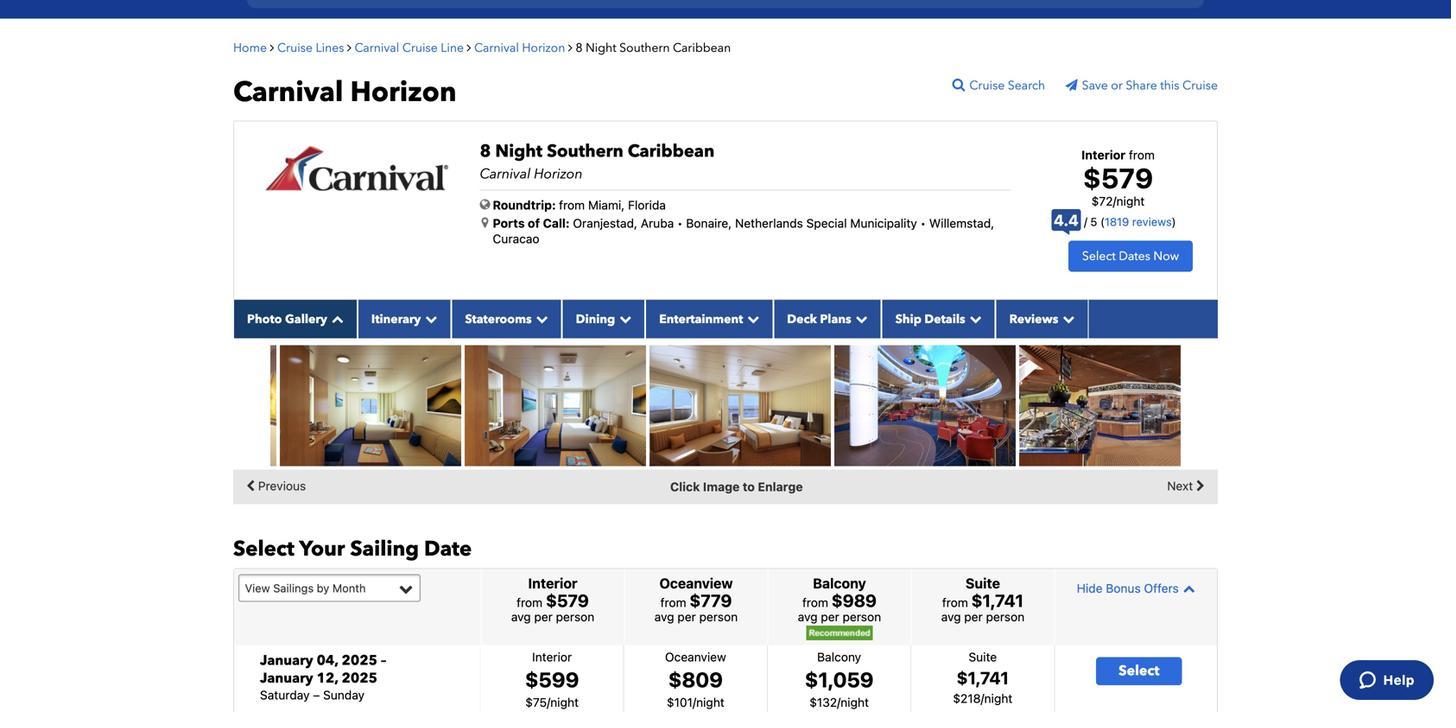 Task type: locate. For each thing, give the bounding box(es) containing it.
1819
[[1105, 215, 1130, 228]]

1 vertical spatial $579
[[546, 590, 589, 610]]

• right aruba
[[678, 216, 683, 230]]

chevron down image inside itinerary dropdown button
[[421, 313, 438, 325]]

caribbean
[[673, 40, 731, 56], [628, 140, 715, 163]]

night
[[1117, 194, 1145, 208], [985, 691, 1013, 706], [551, 695, 579, 710], [697, 695, 725, 710], [841, 695, 869, 710]]

recommended image
[[807, 626, 873, 640]]

carnival horizon down the lines
[[233, 74, 457, 111]]

from inside the interior from $579 $72 / night
[[1129, 148, 1155, 162]]

/ for $1,741
[[981, 691, 985, 706]]

chevron down image inside 'staterooms' dropdown button
[[532, 313, 548, 325]]

1 2025 from the top
[[342, 651, 378, 670]]

balcony $1,059 $132 / night
[[805, 650, 874, 710]]

1 horizontal spatial –
[[381, 651, 387, 670]]

2 chevron down image from the left
[[616, 313, 632, 325]]

from
[[1129, 148, 1155, 162], [559, 198, 585, 212], [517, 595, 543, 610], [661, 595, 687, 610], [803, 595, 829, 610], [943, 595, 969, 610]]

– right 04,
[[381, 651, 387, 670]]

willemstad, curacao
[[493, 216, 995, 246]]

0 vertical spatial $579
[[1084, 162, 1154, 195]]

oceanview image
[[280, 345, 462, 466]]

blue iguana cantina image
[[1020, 345, 1201, 466]]

roundtrip:
[[493, 198, 556, 212]]

per inside interior from $579 avg per person
[[534, 610, 553, 624]]

entertainment button
[[646, 300, 774, 338]]

bonaire,
[[687, 216, 732, 230]]

select down hide bonus offers 'link'
[[1119, 662, 1160, 681]]

1 chevron down image from the left
[[421, 313, 438, 325]]

chevron down image for itinerary
[[421, 313, 438, 325]]

select for dates
[[1083, 248, 1116, 264]]

suite inside suite $1,741 $218 / night
[[969, 650, 998, 664]]

2 angle right image from the left
[[467, 42, 471, 54]]

chevron up image
[[327, 313, 344, 325]]

0 vertical spatial caribbean
[[673, 40, 731, 56]]

interior from $579 $72 / night
[[1082, 148, 1155, 208]]

horizon atrium & bar image
[[835, 345, 1016, 466]]

balcony inside balcony from $989 avg per person
[[813, 575, 867, 591]]

/ for $809
[[693, 695, 697, 710]]

person inside interior from $579 avg per person
[[556, 610, 595, 624]]

angle right image left 8 night southern caribbean
[[569, 42, 573, 54]]

avg up suite $1,741 $218 / night
[[942, 610, 962, 624]]

avg left "$779"
[[655, 610, 675, 624]]

photo gallery
[[247, 311, 327, 327]]

0 vertical spatial southern
[[620, 40, 670, 56]]

4 person from the left
[[987, 610, 1025, 624]]

5 chevron down image from the left
[[1059, 313, 1075, 325]]

caribbean down travel menu navigation
[[673, 40, 731, 56]]

sailings
[[273, 581, 314, 594]]

per up recommended image
[[821, 610, 840, 624]]

plans
[[820, 311, 852, 327]]

$579 up 4.4 / 5 ( 1819 reviews )
[[1084, 162, 1154, 195]]

1 chevron down image from the left
[[532, 313, 548, 325]]

deck plans button
[[774, 300, 882, 338]]

suite from $1,741 avg per person
[[942, 575, 1025, 624]]

angle right image right home link
[[270, 42, 274, 54]]

3 chevron down image from the left
[[744, 313, 760, 325]]

person up '$599'
[[556, 610, 595, 624]]

interior
[[528, 575, 578, 591], [532, 650, 572, 664]]

night for $599
[[551, 695, 579, 710]]

chevron down image inside ship details dropdown button
[[966, 313, 982, 325]]

balcony
[[813, 575, 867, 591], [818, 650, 862, 664]]

1 vertical spatial oceanview
[[665, 650, 727, 664]]

1 vertical spatial select
[[233, 535, 295, 563]]

/ inside oceanview $809 $101 / night
[[693, 695, 697, 710]]

– left sunday
[[313, 688, 320, 702]]

person up suite $1,741 $218 / night
[[987, 610, 1025, 624]]

from inside suite from $1,741 avg per person
[[943, 595, 969, 610]]

suite
[[966, 575, 1001, 591], [969, 650, 998, 664]]

southern for 8 night southern caribbean
[[620, 40, 670, 56]]

3 per from the left
[[821, 610, 840, 624]]

1 angle right image from the left
[[270, 42, 274, 54]]

1 horizontal spatial $579
[[1084, 162, 1154, 195]]

interior $599 $75 / night
[[525, 650, 579, 710]]

night
[[586, 40, 617, 56], [496, 140, 543, 163]]

per for $989
[[821, 610, 840, 624]]

from right interior
[[1129, 148, 1155, 162]]

• left willemstad,
[[921, 216, 927, 230]]

0 vertical spatial $1,741
[[972, 590, 1024, 610]]

select up view on the bottom of page
[[233, 535, 295, 563]]

angle right image right the lines
[[347, 42, 352, 54]]

1 horizontal spatial chevron down image
[[966, 313, 982, 325]]

suite image
[[650, 345, 831, 466]]

0 horizontal spatial chevron down image
[[532, 313, 548, 325]]

0 horizontal spatial angle right image
[[270, 42, 274, 54]]

$132
[[810, 695, 838, 710]]

suite for from
[[966, 575, 1001, 591]]

deck
[[788, 311, 817, 327]]

chevron down image
[[532, 313, 548, 325], [966, 313, 982, 325]]

0 vertical spatial night
[[586, 40, 617, 56]]

1 angle right image from the left
[[347, 42, 352, 54]]

avg for $579
[[511, 610, 531, 624]]

person up $809
[[700, 610, 738, 624]]

night right the carnival horizon link
[[586, 40, 617, 56]]

cruise search
[[970, 78, 1046, 94]]

suite inside suite from $1,741 avg per person
[[966, 575, 1001, 591]]

8 up globe image
[[480, 140, 491, 163]]

dates
[[1119, 248, 1151, 264]]

cruise right this
[[1183, 78, 1219, 94]]

1 vertical spatial southern
[[547, 140, 624, 163]]

balcony inside 'balcony $1,059 $132 / night'
[[818, 650, 862, 664]]

1 horizontal spatial angle right image
[[467, 42, 471, 54]]

cruise search link
[[953, 78, 1063, 94]]

0 horizontal spatial select
[[233, 535, 295, 563]]

enlarge
[[758, 479, 803, 494]]

select
[[1083, 248, 1116, 264], [233, 535, 295, 563], [1119, 662, 1160, 681]]

person inside oceanview from $779 avg per person
[[700, 610, 738, 624]]

from inside interior from $579 avg per person
[[517, 595, 543, 610]]

3 avg from the left
[[798, 610, 818, 624]]

2025
[[342, 651, 378, 670], [342, 669, 378, 688]]

caribbean inside 8 night southern caribbean carnival horizon
[[628, 140, 715, 163]]

1 per from the left
[[534, 610, 553, 624]]

suite $1,741 $218 / night
[[954, 650, 1013, 706]]

night for $1,059
[[841, 695, 869, 710]]

1 vertical spatial night
[[496, 140, 543, 163]]

photo
[[247, 311, 282, 327]]

of
[[528, 216, 540, 230]]

0 vertical spatial balcony
[[813, 575, 867, 591]]

night inside 8 night southern caribbean carnival horizon
[[496, 140, 543, 163]]

person inside suite from $1,741 avg per person
[[987, 610, 1025, 624]]

january up saturday
[[260, 651, 313, 670]]

2 vertical spatial horizon
[[534, 165, 583, 184]]

0 horizontal spatial •
[[678, 216, 683, 230]]

from up suite $1,741 $218 / night
[[943, 595, 969, 610]]

0 vertical spatial select
[[1083, 248, 1116, 264]]

avg
[[511, 610, 531, 624], [655, 610, 675, 624], [798, 610, 818, 624], [942, 610, 962, 624]]

to
[[743, 479, 755, 494]]

chevron down image left reviews on the top right of the page
[[966, 313, 982, 325]]

chevron down image for ship details
[[966, 313, 982, 325]]

night inside 'balcony $1,059 $132 / night'
[[841, 695, 869, 710]]

avg inside interior from $579 avg per person
[[511, 610, 531, 624]]

0 vertical spatial suite
[[966, 575, 1001, 591]]

2 horizontal spatial select
[[1119, 662, 1160, 681]]

january left 12,
[[260, 669, 313, 688]]

from up '$599'
[[517, 595, 543, 610]]

per up $809
[[678, 610, 696, 624]]

$579 inside the interior from $579 $72 / night
[[1084, 162, 1154, 195]]

0 vertical spatial 8
[[576, 40, 583, 56]]

select your sailing date
[[233, 535, 472, 563]]

angle right image
[[270, 42, 274, 54], [569, 42, 573, 54]]

view sailings by month link
[[239, 574, 421, 602]]

/ inside 4.4 / 5 ( 1819 reviews )
[[1085, 215, 1088, 228]]

gallery
[[285, 311, 327, 327]]

per up '$599'
[[534, 610, 553, 624]]

line
[[441, 40, 464, 56]]

1 horizontal spatial select
[[1083, 248, 1116, 264]]

carnival inside 8 night southern caribbean carnival horizon
[[480, 165, 531, 184]]

from for oceanview from $779 avg per person
[[661, 595, 687, 610]]

next link
[[1168, 473, 1210, 499]]

night down $809
[[697, 695, 725, 710]]

from left $989
[[803, 595, 829, 610]]

$1,741 inside suite from $1,741 avg per person
[[972, 590, 1024, 610]]

$218
[[954, 691, 981, 706]]

night inside oceanview $809 $101 / night
[[697, 695, 725, 710]]

chevron down image
[[421, 313, 438, 325], [616, 313, 632, 325], [744, 313, 760, 325], [852, 313, 868, 325], [1059, 313, 1075, 325]]

cruise left search
[[970, 78, 1005, 94]]

interior inside interior $599 $75 / night
[[532, 650, 572, 664]]

12,
[[317, 669, 338, 688]]

avg up recommended image
[[798, 610, 818, 624]]

carnival horizon right line
[[475, 40, 566, 56]]

person up recommended image
[[843, 610, 882, 624]]

avg up '$599'
[[511, 610, 531, 624]]

southern inside 8 night southern caribbean carnival horizon
[[547, 140, 624, 163]]

hide
[[1077, 581, 1103, 595]]

$579 up '$599'
[[546, 590, 589, 610]]

oceanview inside oceanview from $779 avg per person
[[660, 575, 733, 591]]

month
[[333, 581, 366, 594]]

/ inside suite $1,741 $218 / night
[[981, 691, 985, 706]]

from for roundtrip: from miami, florida
[[559, 198, 585, 212]]

per up suite $1,741 $218 / night
[[965, 610, 983, 624]]

interior image
[[95, 345, 277, 466]]

2025 right 12,
[[342, 669, 378, 688]]

2 avg from the left
[[655, 610, 675, 624]]

call:
[[543, 216, 570, 230]]

january
[[260, 651, 313, 670], [260, 669, 313, 688]]

per inside oceanview from $779 avg per person
[[678, 610, 696, 624]]

previous link
[[242, 473, 306, 499]]

1 vertical spatial $1,741
[[957, 667, 1009, 688]]

/ inside interior $599 $75 / night
[[547, 695, 551, 710]]

chevron down image for staterooms
[[532, 313, 548, 325]]

1 horizontal spatial 8
[[576, 40, 583, 56]]

$101
[[667, 695, 693, 710]]

from up call:
[[559, 198, 585, 212]]

1 avg from the left
[[511, 610, 531, 624]]

1 horizontal spatial •
[[921, 216, 927, 230]]

2 chevron down image from the left
[[966, 313, 982, 325]]

/ inside the interior from $579 $72 / night
[[1114, 194, 1117, 208]]

8
[[576, 40, 583, 56], [480, 140, 491, 163]]

chevron down image inside the entertainment dropdown button
[[744, 313, 760, 325]]

person for $779
[[700, 610, 738, 624]]

carnival cruise line link
[[355, 40, 464, 56]]

per inside balcony from $989 avg per person
[[821, 610, 840, 624]]

0 vertical spatial oceanview
[[660, 575, 733, 591]]

globe image
[[480, 198, 490, 210]]

8 inside 8 night southern caribbean carnival horizon
[[480, 140, 491, 163]]

angle right image right line
[[467, 42, 471, 54]]

4 per from the left
[[965, 610, 983, 624]]

person inside balcony from $989 avg per person
[[843, 610, 882, 624]]

angle right image for home
[[270, 42, 274, 54]]

0 horizontal spatial angle right image
[[347, 42, 352, 54]]

/
[[1114, 194, 1117, 208], [1085, 215, 1088, 228], [981, 691, 985, 706], [547, 695, 551, 710], [693, 695, 697, 710], [838, 695, 841, 710]]

1 vertical spatial balcony
[[818, 650, 862, 664]]

save or share this cruise link
[[1066, 78, 1219, 94]]

night for 8 night southern caribbean
[[586, 40, 617, 56]]

1 horizontal spatial night
[[586, 40, 617, 56]]

january 04, 2025 – january 12, 2025 saturday – sunday
[[260, 651, 387, 702]]

$579 inside interior from $579 avg per person
[[546, 590, 589, 610]]

0 vertical spatial carnival horizon
[[475, 40, 566, 56]]

angle right image
[[347, 42, 352, 54], [467, 42, 471, 54]]

night down $1,059
[[841, 695, 869, 710]]

3 person from the left
[[843, 610, 882, 624]]

2025 right 04,
[[342, 651, 378, 670]]

carnival up roundtrip:
[[480, 165, 531, 184]]

night up roundtrip:
[[496, 140, 543, 163]]

horizon
[[522, 40, 566, 56], [350, 74, 457, 111], [534, 165, 583, 184]]

0 horizontal spatial night
[[496, 140, 543, 163]]

willemstad,
[[930, 216, 995, 230]]

0 horizontal spatial carnival horizon
[[233, 74, 457, 111]]

per for $579
[[534, 610, 553, 624]]

avg inside oceanview from $779 avg per person
[[655, 610, 675, 624]]

04,
[[317, 651, 338, 670]]

1 vertical spatial interior
[[532, 650, 572, 664]]

roundtrip: from miami, florida
[[493, 198, 666, 212]]

1 vertical spatial carnival horizon
[[233, 74, 457, 111]]

from for interior from $579 $72 / night
[[1129, 148, 1155, 162]]

chevron down image inside deck plans dropdown button
[[852, 313, 868, 325]]

interior inside interior from $579 avg per person
[[528, 575, 578, 591]]

$579
[[1084, 162, 1154, 195], [546, 590, 589, 610]]

$989
[[832, 590, 877, 610]]

night up 1819 reviews "link"
[[1117, 194, 1145, 208]]

$779
[[690, 590, 732, 610]]

1 horizontal spatial carnival horizon
[[475, 40, 566, 56]]

1 vertical spatial suite
[[969, 650, 998, 664]]

night inside suite $1,741 $218 / night
[[985, 691, 1013, 706]]

caribbean up florida
[[628, 140, 715, 163]]

balcony up recommended image
[[813, 575, 867, 591]]

avg inside suite from $1,741 avg per person
[[942, 610, 962, 624]]

2 person from the left
[[700, 610, 738, 624]]

suite for $1,741
[[969, 650, 998, 664]]

cruise lines link
[[277, 40, 344, 56]]

1 person from the left
[[556, 610, 595, 624]]

0 vertical spatial interior
[[528, 575, 578, 591]]

night inside interior $599 $75 / night
[[551, 695, 579, 710]]

$75
[[526, 695, 547, 710]]

chevron down image inside reviews dropdown button
[[1059, 313, 1075, 325]]

2 angle right image from the left
[[569, 42, 573, 54]]

$1,741 up $218
[[957, 667, 1009, 688]]

person for $989
[[843, 610, 882, 624]]

chevron down image inside dining "dropdown button"
[[616, 313, 632, 325]]

1 vertical spatial 8
[[480, 140, 491, 163]]

chevron down image left dining
[[532, 313, 548, 325]]

night down '$599'
[[551, 695, 579, 710]]

from inside balcony from $989 avg per person
[[803, 595, 829, 610]]

balcony up $1,059
[[818, 650, 862, 664]]

2 per from the left
[[678, 610, 696, 624]]

8 right the carnival horizon link
[[576, 40, 583, 56]]

0 vertical spatial –
[[381, 651, 387, 670]]

4 avg from the left
[[942, 610, 962, 624]]

4 chevron down image from the left
[[852, 313, 868, 325]]

carnival horizon
[[475, 40, 566, 56], [233, 74, 457, 111]]

avg inside balcony from $989 avg per person
[[798, 610, 818, 624]]

select          dates now link
[[1069, 241, 1194, 272]]

bonus
[[1107, 581, 1141, 595]]

1 • from the left
[[678, 216, 683, 230]]

chevron right image
[[1197, 473, 1206, 499]]

southern
[[620, 40, 670, 56], [547, 140, 624, 163]]

aruba
[[641, 216, 674, 230]]

from inside oceanview from $779 avg per person
[[661, 595, 687, 610]]

ship details button
[[882, 300, 996, 338]]

0 horizontal spatial 8
[[480, 140, 491, 163]]

0 horizontal spatial $579
[[546, 590, 589, 610]]

per inside suite from $1,741 avg per person
[[965, 610, 983, 624]]

1 vertical spatial –
[[313, 688, 320, 702]]

1 vertical spatial caribbean
[[628, 140, 715, 163]]

$1,741
[[972, 590, 1024, 610], [957, 667, 1009, 688]]

caribbean for 8 night southern caribbean carnival horizon
[[628, 140, 715, 163]]

0 horizontal spatial –
[[313, 688, 320, 702]]

$1,741 up suite $1,741 $218 / night
[[972, 590, 1024, 610]]

select down (
[[1083, 248, 1116, 264]]

night right $218
[[985, 691, 1013, 706]]

from left "$779"
[[661, 595, 687, 610]]

/ inside 'balcony $1,059 $132 / night'
[[838, 695, 841, 710]]

1 horizontal spatial angle right image
[[569, 42, 573, 54]]



Task type: vqa. For each thing, say whether or not it's contained in the screenshot.
"Next"
yes



Task type: describe. For each thing, give the bounding box(es) containing it.
from for suite from $1,741 avg per person
[[943, 595, 969, 610]]

ports of call:
[[493, 216, 570, 230]]

0 vertical spatial horizon
[[522, 40, 566, 56]]

oceanview for from
[[660, 575, 733, 591]]

ship details
[[896, 311, 966, 327]]

reviews button
[[996, 300, 1089, 338]]

carnival horizon link
[[475, 40, 569, 56]]

/ for $1,059
[[838, 695, 841, 710]]

staterooms
[[465, 311, 532, 327]]

ports
[[493, 216, 525, 230]]

4.4 / 5 ( 1819 reviews )
[[1054, 211, 1177, 230]]

avg for $989
[[798, 610, 818, 624]]

$1,059
[[805, 667, 874, 692]]

special
[[807, 216, 847, 230]]

map marker image
[[482, 217, 489, 229]]

angle right image for carnival cruise line
[[467, 42, 471, 54]]

sunday
[[323, 688, 365, 702]]

1 vertical spatial horizon
[[350, 74, 457, 111]]

miami,
[[589, 198, 625, 212]]

chevron down image for deck plans
[[852, 313, 868, 325]]

now
[[1154, 248, 1180, 264]]

offers
[[1145, 581, 1179, 595]]

night for $809
[[697, 695, 725, 710]]

night inside the interior from $579 $72 / night
[[1117, 194, 1145, 208]]

1819 reviews link
[[1105, 215, 1173, 228]]

carnival horizon main content
[[0, 27, 1227, 712]]

balcony for from
[[813, 575, 867, 591]]

2 2025 from the top
[[342, 669, 378, 688]]

avg for $1,741
[[942, 610, 962, 624]]

sailing
[[350, 535, 419, 563]]

details
[[925, 311, 966, 327]]

chevron left image
[[246, 473, 255, 499]]

oceanview for $809
[[665, 650, 727, 664]]

oceanview from $779 avg per person
[[655, 575, 738, 624]]

reviews
[[1133, 215, 1173, 228]]

itinerary
[[372, 311, 421, 327]]

southern for 8 night southern caribbean carnival horizon
[[547, 140, 624, 163]]

photo gallery image thumbnails navigation
[[233, 470, 1219, 504]]

interior for $599
[[532, 650, 572, 664]]

horizon inside 8 night southern caribbean carnival horizon
[[534, 165, 583, 184]]

balcony image
[[465, 345, 646, 466]]

or
[[1112, 78, 1123, 94]]

chevron down image for entertainment
[[744, 313, 760, 325]]

hide bonus offers
[[1077, 581, 1179, 595]]

avg for $779
[[655, 610, 675, 624]]

carnival cruise line image
[[264, 145, 450, 193]]

search image
[[953, 78, 970, 92]]

curacao
[[493, 232, 540, 246]]

previous
[[255, 479, 306, 493]]

next
[[1168, 479, 1197, 493]]

)
[[1173, 215, 1177, 228]]

$579 for interior from $579 avg per person
[[546, 590, 589, 610]]

interior for from
[[528, 575, 578, 591]]

interior
[[1082, 148, 1126, 162]]

oceanview $809 $101 / night
[[665, 650, 727, 710]]

angle right image for cruise lines
[[347, 42, 352, 54]]

click image to enlarge
[[671, 479, 803, 494]]

balcony for $1,059
[[818, 650, 862, 664]]

itinerary button
[[358, 300, 451, 338]]

from for interior from $579 avg per person
[[517, 595, 543, 610]]

8 night southern caribbean
[[576, 40, 731, 56]]

cruise left the lines
[[277, 40, 313, 56]]

night for $1,741
[[985, 691, 1013, 706]]

image
[[703, 479, 740, 494]]

angle right image for carnival horizon
[[569, 42, 573, 54]]

home link
[[233, 40, 267, 56]]

share
[[1126, 78, 1158, 94]]

chevron up image
[[1179, 582, 1196, 594]]

paper plane image
[[1066, 79, 1083, 91]]

save or share this cruise
[[1083, 78, 1219, 94]]

carnival right the lines
[[355, 40, 400, 56]]

$579 for interior from $579 $72 / night
[[1084, 162, 1154, 195]]

8 for 8 night southern caribbean
[[576, 40, 583, 56]]

carnival down cruise lines link
[[233, 74, 344, 111]]

8 for 8 night southern caribbean carnival horizon
[[480, 140, 491, 163]]

ship
[[896, 311, 922, 327]]

balcony from $989 avg per person
[[798, 575, 882, 624]]

2 • from the left
[[921, 216, 927, 230]]

your
[[299, 535, 345, 563]]

$1,741 inside suite $1,741 $218 / night
[[957, 667, 1009, 688]]

carnival right line
[[475, 40, 519, 56]]

(
[[1101, 215, 1105, 228]]

caribbean for 8 night southern caribbean
[[673, 40, 731, 56]]

netherlands
[[736, 216, 804, 230]]

search
[[1008, 78, 1046, 94]]

from for balcony from $989 avg per person
[[803, 595, 829, 610]]

2 january from the top
[[260, 669, 313, 688]]

1 january from the top
[[260, 651, 313, 670]]

home
[[233, 40, 267, 56]]

2 vertical spatial select
[[1119, 662, 1160, 681]]

reviews
[[1010, 311, 1059, 327]]

deck plans
[[788, 311, 852, 327]]

select for your
[[233, 535, 295, 563]]

per for $1,741
[[965, 610, 983, 624]]

/ for $599
[[547, 695, 551, 710]]

chevron down image for dining
[[616, 313, 632, 325]]

municipality
[[851, 216, 918, 230]]

staterooms button
[[451, 300, 562, 338]]

person for $579
[[556, 610, 595, 624]]

this
[[1161, 78, 1180, 94]]

view sailings by month
[[245, 581, 366, 594]]

select          dates now
[[1083, 248, 1180, 264]]

carnival cruise line
[[355, 40, 464, 56]]

$599
[[525, 667, 579, 692]]

person for $1,741
[[987, 610, 1025, 624]]

select link
[[1097, 657, 1183, 686]]

dining
[[576, 311, 616, 327]]

saturday
[[260, 688, 310, 702]]

night for 8 night southern caribbean carnival horizon
[[496, 140, 543, 163]]

cruise left line
[[403, 40, 438, 56]]

entertainment
[[660, 311, 744, 327]]

cruise lines
[[277, 40, 344, 56]]

4.4
[[1054, 211, 1079, 230]]

travel menu navigation
[[247, 0, 1205, 8]]

photo gallery button
[[233, 300, 358, 338]]

chevron down image for reviews
[[1059, 313, 1075, 325]]

click
[[671, 479, 700, 494]]

date
[[424, 535, 472, 563]]

view
[[245, 581, 270, 594]]

per for $779
[[678, 610, 696, 624]]

save
[[1083, 78, 1109, 94]]

8 night southern caribbean carnival horizon
[[480, 140, 715, 184]]

$809
[[669, 667, 723, 692]]

$72
[[1092, 194, 1114, 208]]



